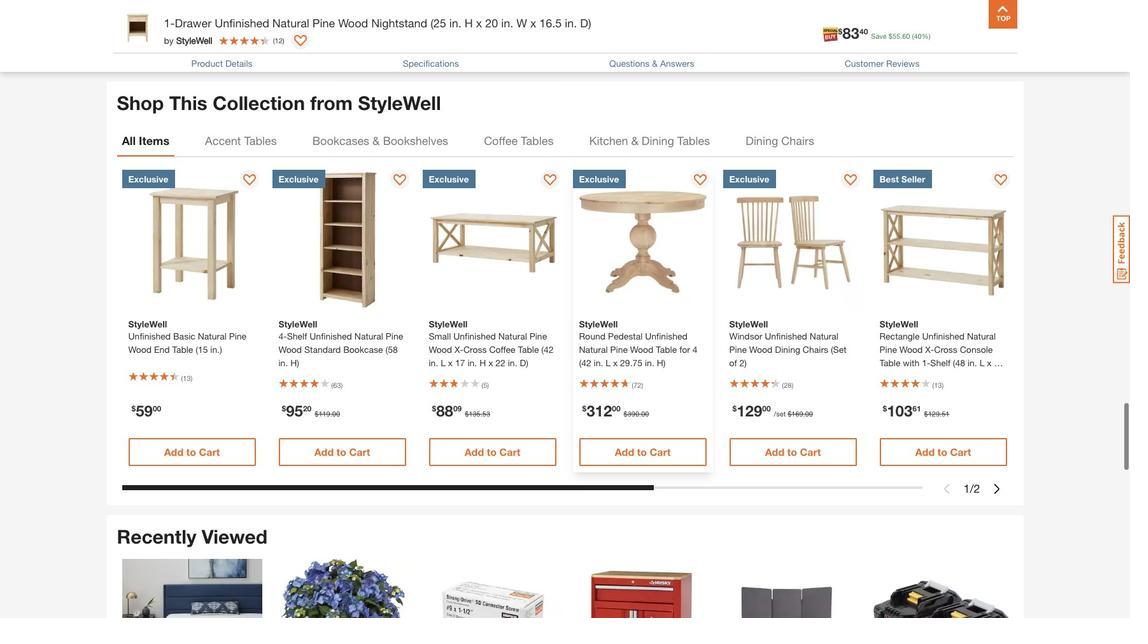Task type: locate. For each thing, give the bounding box(es) containing it.
exclusive down all items button
[[128, 174, 168, 184]]

1 vertical spatial 20
[[303, 404, 311, 414]]

bookshelves
[[383, 134, 448, 148]]

display image for 88
[[543, 174, 556, 187]]

stylewell small unfinished natural pine wood x-cross coffee table (42 in. l x 17 in. h x 22 in. d)
[[429, 319, 554, 368]]

stylewell for stylewell windsor unfinished natural pine wood dining chairs (set of 2)
[[729, 319, 768, 330]]

exclusive down kitchen
[[579, 174, 619, 184]]

. inside $ 88 09 $ 135 . 53
[[481, 410, 482, 418]]

pine inside stylewell windsor unfinished natural pine wood dining chairs (set of 2)
[[729, 344, 747, 355]]

bookcases & bookshelves
[[312, 134, 448, 148]]

add to cart button for stylewell rectangle unfinished natural pine wood x-cross console table with 1-shelf (48 in. l x 30 in. h x 14 in. d)
[[880, 438, 1007, 466]]

1 horizontal spatial 40
[[914, 32, 922, 40]]

from
[[310, 92, 353, 115]]

0 vertical spatial shelf
[[287, 331, 307, 342]]

0 horizontal spatial d)
[[520, 358, 528, 368]]

add to cart for stylewell windsor unfinished natural pine wood dining chairs (set of 2)
[[765, 446, 821, 458]]

1 vertical spatial 1-
[[922, 358, 930, 368]]

. right 'save'
[[900, 32, 902, 40]]

wood up with in the right bottom of the page
[[900, 344, 923, 355]]

1 vertical spatial /
[[970, 482, 974, 496]]

& left answers at the right top of the page
[[652, 58, 658, 69]]

pine inside stylewell rectangle unfinished natural pine wood x-cross console table with 1-shelf (48 in. l x 30 in. h x 14 in. d)
[[880, 344, 897, 355]]

1 horizontal spatial ( 13 )
[[932, 381, 944, 389]]

20 inside the $ 95 20 $ 119 . 00
[[303, 404, 311, 414]]

table inside stylewell round pedestal unfinished natural pine wood table for 4 (42 in. l x 29.75 in. h)
[[656, 344, 677, 355]]

2 horizontal spatial l
[[980, 358, 985, 368]]

/ right this is the first slide icon
[[970, 482, 974, 496]]

2 horizontal spatial tables
[[677, 134, 710, 148]]

cross up (48 at the bottom right of page
[[934, 344, 957, 355]]

(42
[[541, 344, 554, 355], [579, 358, 591, 368]]

5 exclusive from the left
[[729, 174, 769, 184]]

natural inside stylewell unfinished basic natural pine wood end table (15 in.)
[[198, 331, 227, 342]]

display image down "bookshelves"
[[393, 174, 406, 187]]

h) right 29.75
[[657, 358, 666, 368]]

1 horizontal spatial &
[[631, 134, 638, 148]]

129 left /set
[[737, 402, 762, 420]]

stylewell up end
[[128, 319, 167, 330]]

. down ( 72 )
[[639, 410, 641, 418]]

5 up 53
[[483, 381, 487, 389]]

unfinished up end
[[128, 331, 171, 342]]

stylewell up small
[[429, 319, 468, 330]]

to for stylewell small unfinished natural pine wood x-cross coffee table (42 in. l x 17 in. h x 22 in. d)
[[487, 446, 497, 458]]

pine right "item"
[[312, 16, 335, 30]]

28
[[784, 381, 792, 389]]

1 for 1 / 5
[[964, 48, 970, 62]]

1 horizontal spatial x-
[[925, 344, 934, 355]]

shelf inside stylewell 4-shelf unfinished natural pine wood standard bookcase (58 in. h)
[[287, 331, 307, 342]]

pine
[[312, 16, 335, 30], [229, 331, 246, 342], [386, 331, 403, 342], [529, 331, 547, 342], [610, 344, 628, 355], [729, 344, 747, 355], [880, 344, 897, 355]]

display image
[[543, 174, 556, 187], [694, 174, 706, 187], [844, 174, 857, 187], [994, 174, 1007, 187]]

stylewell inside stylewell round pedestal unfinished natural pine wood table for 4 (42 in. l x 29.75 in. h)
[[579, 319, 618, 330]]

pine for unfinished
[[229, 331, 246, 342]]

( 13 )
[[181, 374, 192, 383], [932, 381, 944, 389]]

1 horizontal spatial 1-
[[922, 358, 930, 368]]

h right (25
[[465, 16, 473, 30]]

1 vertical spatial (42
[[579, 358, 591, 368]]

wood
[[338, 16, 368, 30], [128, 344, 152, 355], [279, 344, 302, 355], [429, 344, 452, 355], [630, 344, 653, 355], [749, 344, 773, 355], [900, 344, 923, 355]]

40 left 'save'
[[859, 26, 868, 36]]

0 horizontal spatial display image
[[243, 174, 256, 187]]

x left 22
[[488, 358, 493, 368]]

cross up 17
[[463, 344, 487, 355]]

2 exclusive from the left
[[279, 174, 319, 184]]

0 vertical spatial (42
[[541, 344, 554, 355]]

shelf up standard on the bottom left
[[287, 331, 307, 342]]

tables for coffee tables
[[521, 134, 554, 148]]

exclusive for 95
[[279, 174, 319, 184]]

to for stylewell windsor unfinished natural pine wood dining chairs (set of 2)
[[787, 446, 797, 458]]

cross for 103
[[934, 344, 957, 355]]

stylewell up 4-
[[279, 319, 317, 330]]

in. left 14
[[880, 371, 889, 382]]

1 horizontal spatial 13
[[934, 381, 942, 389]]

129
[[737, 402, 762, 420], [928, 410, 940, 418]]

1 horizontal spatial 20
[[485, 16, 498, 30]]

all items
[[122, 134, 169, 148]]

stylewell up windsor
[[729, 319, 768, 330]]

stylewell up round
[[579, 319, 618, 330]]

1 vertical spatial 1
[[964, 482, 970, 496]]

stylewell for stylewell small unfinished natural pine wood x-cross coffee table (42 in. l x 17 in. h x 22 in. d)
[[429, 319, 468, 330]]

$ 59 00
[[131, 402, 161, 420]]

0 vertical spatial 1
[[964, 48, 970, 62]]

wood for unfinished
[[128, 344, 152, 355]]

& for answers
[[652, 58, 658, 69]]

1 vertical spatial d)
[[520, 358, 528, 368]]

add for stylewell unfinished basic natural pine wood end table (15 in.)
[[164, 446, 183, 458]]

save $ 55 . 60 ( 40 %)
[[871, 32, 930, 40]]

unfinished right windsor
[[765, 331, 807, 342]]

with
[[903, 358, 920, 368]]

0 vertical spatial d)
[[580, 16, 591, 30]]

in. left the w
[[501, 16, 513, 30]]

4-shelf unfinished natural pine wood standard bookcase (58 in. h) image
[[272, 170, 412, 310]]

1 horizontal spatial h)
[[657, 358, 666, 368]]

kitchen
[[589, 134, 628, 148]]

1 horizontal spatial cross
[[934, 344, 957, 355]]

1 tables from the left
[[244, 134, 277, 148]]

2 tables from the left
[[521, 134, 554, 148]]

0 horizontal spatial 13
[[183, 374, 191, 383]]

312
[[586, 402, 612, 420]]

pine left 4-
[[229, 331, 246, 342]]

tables
[[244, 134, 277, 148], [521, 134, 554, 148], [677, 134, 710, 148]]

2 h) from the left
[[657, 358, 666, 368]]

customer reviews button
[[845, 58, 920, 69], [845, 58, 920, 69]]

l left 29.75
[[606, 358, 611, 368]]

bookcases & bookshelves button
[[307, 126, 453, 156]]

5 left next slide image
[[974, 48, 980, 62]]

/
[[970, 48, 974, 62], [970, 482, 974, 496]]

to
[[487, 12, 497, 24], [787, 12, 797, 24], [186, 446, 196, 458], [337, 446, 346, 458], [487, 446, 497, 458], [637, 446, 647, 458], [787, 446, 797, 458], [938, 446, 947, 458]]

( for stylewell 4-shelf unfinished natural pine wood standard bookcase (58 in. h)
[[331, 381, 333, 389]]

40 inside "$ 83 40"
[[859, 26, 868, 36]]

display image down accent tables button
[[243, 174, 256, 187]]

3 l from the left
[[980, 358, 985, 368]]

h)
[[290, 358, 299, 368], [657, 358, 666, 368]]

0 horizontal spatial ( 13 )
[[181, 374, 192, 383]]

wood down windsor
[[749, 344, 773, 355]]

2)
[[740, 358, 747, 368]]

next slide image
[[992, 50, 1002, 61]]

1 vertical spatial chairs
[[803, 344, 828, 355]]

small unfinished natural pine wood x-cross coffee table (42 in. l x 17 in. h x 22 in. d) image
[[422, 170, 562, 310]]

reviews
[[886, 58, 920, 69]]

surecool 14in. medium gel memory foam tight top queen mattress image
[[122, 560, 262, 619]]

stylewell inside stylewell rectangle unfinished natural pine wood x-cross console table with 1-shelf (48 in. l x 30 in. h x 14 in. d)
[[880, 319, 918, 330]]

unfinished inside stylewell windsor unfinished natural pine wood dining chairs (set of 2)
[[765, 331, 807, 342]]

in.)
[[210, 344, 222, 355]]

1 h) from the left
[[290, 358, 299, 368]]

display image for 312
[[694, 174, 706, 187]]

0 horizontal spatial (42
[[541, 344, 554, 355]]

coffee tables button
[[479, 126, 559, 156]]

1 x- from the left
[[455, 344, 463, 355]]

0 vertical spatial 1-
[[164, 16, 175, 30]]

unfinished inside the stylewell small unfinished natural pine wood x-cross coffee table (42 in. l x 17 in. h x 22 in. d)
[[453, 331, 496, 342]]

. right 09
[[481, 410, 482, 418]]

61
[[912, 404, 921, 414]]

14
[[907, 371, 917, 382]]

wood down small
[[429, 344, 452, 355]]

(42 inside stylewell round pedestal unfinished natural pine wood table for 4 (42 in. l x 29.75 in. h)
[[579, 358, 591, 368]]

wood down 4-
[[279, 344, 302, 355]]

1- right with in the right bottom of the page
[[922, 358, 930, 368]]

add to cart button for stylewell windsor unfinished natural pine wood dining chairs (set of 2)
[[729, 438, 857, 466]]

1 vertical spatial shelf
[[930, 358, 951, 368]]

5
[[974, 48, 980, 62], [483, 381, 487, 389]]

1 for 1 / 2
[[964, 482, 970, 496]]

( up the $ 95 20 $ 119 . 00
[[331, 381, 333, 389]]

0 horizontal spatial h)
[[290, 358, 299, 368]]

(42 for 88
[[541, 344, 554, 355]]

product details button
[[191, 58, 252, 69], [191, 58, 252, 69]]

stylewell inside stylewell 4-shelf unfinished natural pine wood standard bookcase (58 in. h)
[[279, 319, 317, 330]]

00 right 390
[[641, 410, 649, 418]]

00 down end
[[153, 404, 161, 414]]

2 vertical spatial d)
[[932, 371, 940, 382]]

2 horizontal spatial display image
[[393, 174, 406, 187]]

0 horizontal spatial shelf
[[287, 331, 307, 342]]

add to cart for stylewell unfinished basic natural pine wood end table (15 in.)
[[164, 446, 220, 458]]

unfinished up standard on the bottom left
[[310, 331, 352, 342]]

tables for accent tables
[[244, 134, 277, 148]]

coffee tables
[[484, 134, 554, 148]]

0 horizontal spatial x-
[[455, 344, 463, 355]]

( down 29.75
[[632, 381, 634, 389]]

natural for small
[[498, 331, 527, 342]]

pine for small
[[529, 331, 547, 342]]

h
[[465, 16, 473, 30], [479, 358, 486, 368], [891, 371, 898, 382]]

4
[[693, 344, 698, 355]]

to for stylewell unfinished basic natural pine wood end table (15 in.)
[[186, 446, 196, 458]]

h left 14
[[891, 371, 898, 382]]

exclusive down bookcases
[[279, 174, 319, 184]]

unfinished inside stylewell rectangle unfinished natural pine wood x-cross console table with 1-shelf (48 in. l x 30 in. h x 14 in. d)
[[922, 331, 965, 342]]

pine left round
[[529, 331, 547, 342]]

1 vertical spatial 5
[[483, 381, 487, 389]]

natural inside stylewell rectangle unfinished natural pine wood x-cross console table with 1-shelf (48 in. l x 30 in. h x 14 in. d)
[[967, 331, 996, 342]]

unfinished up (48 at the bottom right of page
[[922, 331, 965, 342]]

wood inside the stylewell small unfinished natural pine wood x-cross coffee table (42 in. l x 17 in. h x 22 in. d)
[[429, 344, 452, 355]]

pine down pedestal
[[610, 344, 628, 355]]

. right "61"
[[940, 410, 942, 418]]

shelf
[[287, 331, 307, 342], [930, 358, 951, 368]]

display image for 129
[[844, 174, 857, 187]]

stylewell inside stylewell unfinished basic natural pine wood end table (15 in.)
[[128, 319, 167, 330]]

natural down round
[[579, 344, 608, 355]]

table inside stylewell rectangle unfinished natural pine wood x-cross console table with 1-shelf (48 in. l x 30 in. h x 14 in. d)
[[880, 358, 901, 368]]

visualtabs tab list
[[117, 126, 1013, 156]]

natural up ( 12 )
[[272, 16, 309, 30]]

3 exclusive from the left
[[429, 174, 469, 184]]

20
[[485, 16, 498, 30], [303, 404, 311, 414]]

h) up 95
[[290, 358, 299, 368]]

00 right 119
[[332, 410, 340, 418]]

table inside stylewell unfinished basic natural pine wood end table (15 in.)
[[172, 344, 193, 355]]

. inside '$ 129 00 /set $ 169 . 00'
[[803, 410, 805, 418]]

product image image
[[116, 6, 158, 48]]

( 13 ) for 59
[[181, 374, 192, 383]]

2 1 from the top
[[964, 482, 970, 496]]

2 display image from the left
[[694, 174, 706, 187]]

display image right "item"
[[294, 35, 307, 48]]

0 vertical spatial 20
[[485, 16, 498, 30]]

l inside stylewell round pedestal unfinished natural pine wood table for 4 (42 in. l x 29.75 in. h)
[[606, 358, 611, 368]]

3 tables from the left
[[677, 134, 710, 148]]

$
[[838, 26, 842, 36], [889, 32, 893, 40], [131, 404, 136, 414], [282, 404, 286, 414], [432, 404, 436, 414], [582, 404, 586, 414], [732, 404, 737, 414], [883, 404, 887, 414], [315, 410, 319, 418], [465, 410, 469, 418], [624, 410, 628, 418], [788, 410, 792, 418], [924, 410, 928, 418]]

questions & answers button
[[609, 58, 694, 69], [609, 58, 694, 69]]

2
[[974, 482, 980, 496]]

4 exclusive from the left
[[579, 174, 619, 184]]

x- inside the stylewell small unfinished natural pine wood x-cross coffee table (42 in. l x 17 in. h x 22 in. d)
[[455, 344, 463, 355]]

add for stylewell 4-shelf unfinished natural pine wood standard bookcase (58 in. h)
[[314, 446, 334, 458]]

stylewell for stylewell round pedestal unfinished natural pine wood table for 4 (42 in. l x 29.75 in. h)
[[579, 319, 618, 330]]

feedback link image
[[1113, 215, 1130, 284]]

0 horizontal spatial l
[[441, 358, 446, 368]]

1 1 from the top
[[964, 48, 970, 62]]

pine inside stylewell unfinished basic natural pine wood end table (15 in.)
[[229, 331, 246, 342]]

/ for 2
[[970, 482, 974, 496]]

this
[[169, 92, 207, 115]]

103
[[887, 402, 912, 420]]

in. down 4-
[[279, 358, 288, 368]]

. for 95
[[330, 410, 332, 418]]

pine inside the stylewell small unfinished natural pine wood x-cross coffee table (42 in. l x 17 in. h x 22 in. d)
[[529, 331, 547, 342]]

13
[[183, 374, 191, 383], [934, 381, 942, 389]]

unfinished up "details"
[[215, 16, 269, 30]]

natural up in.)
[[198, 331, 227, 342]]

add for stylewell small unfinished natural pine wood x-cross coffee table (42 in. l x 17 in. h x 22 in. d)
[[465, 446, 484, 458]]

0 vertical spatial coffee
[[484, 134, 518, 148]]

cross inside stylewell rectangle unfinished natural pine wood x-cross console table with 1-shelf (48 in. l x 30 in. h x 14 in. d)
[[934, 344, 957, 355]]

. inside $ 312 00 $ 390 . 00
[[639, 410, 641, 418]]

2 horizontal spatial &
[[652, 58, 658, 69]]

2 x- from the left
[[925, 344, 934, 355]]

tables inside coffee tables button
[[521, 134, 554, 148]]

x
[[476, 16, 482, 30], [530, 16, 536, 30], [448, 358, 453, 368], [488, 358, 493, 368], [613, 358, 618, 368], [987, 358, 992, 368], [900, 371, 905, 382]]

1 horizontal spatial (42
[[579, 358, 591, 368]]

display image
[[294, 35, 307, 48], [243, 174, 256, 187], [393, 174, 406, 187]]

$ 129 00 /set $ 169 . 00
[[732, 402, 813, 420]]

tables inside accent tables button
[[244, 134, 277, 148]]

l inside the stylewell small unfinished natural pine wood x-cross coffee table (42 in. l x 17 in. h x 22 in. d)
[[441, 358, 446, 368]]

40
[[859, 26, 868, 36], [914, 32, 922, 40]]

dining chairs
[[746, 134, 814, 148]]

l inside stylewell rectangle unfinished natural pine wood x-cross console table with 1-shelf (48 in. l x 30 in. h x 14 in. d)
[[980, 358, 985, 368]]

top button
[[988, 0, 1017, 29]]

1 / from the top
[[970, 48, 974, 62]]

22
[[495, 358, 505, 368]]

d) right 22
[[520, 358, 528, 368]]

natural up bookcase
[[354, 331, 383, 342]]

in. right 16.5
[[565, 16, 577, 30]]

add to cart button for stylewell unfinished basic natural pine wood end table (15 in.)
[[128, 438, 256, 466]]

coffee
[[484, 134, 518, 148], [489, 344, 515, 355]]

4 display image from the left
[[994, 174, 1007, 187]]

add to cart button
[[429, 4, 556, 33], [729, 4, 857, 33], [128, 438, 256, 466], [279, 438, 406, 466], [429, 438, 556, 466], [579, 438, 706, 466], [729, 438, 857, 466], [880, 438, 1007, 466]]

1 horizontal spatial 129
[[928, 410, 940, 418]]

( for stylewell windsor unfinished natural pine wood dining chairs (set of 2)
[[782, 381, 784, 389]]

( 13 ) right 14
[[932, 381, 944, 389]]

0 horizontal spatial 40
[[859, 26, 868, 36]]

) for 88
[[487, 381, 489, 389]]

unfinished up 17
[[453, 331, 496, 342]]

40 right 60
[[914, 32, 922, 40]]

2 l from the left
[[606, 358, 611, 368]]

pine inside stylewell round pedestal unfinished natural pine wood table for 4 (42 in. l x 29.75 in. h)
[[610, 344, 628, 355]]

1 display image from the left
[[543, 174, 556, 187]]

h inside stylewell rectangle unfinished natural pine wood x-cross console table with 1-shelf (48 in. l x 30 in. h x 14 in. d)
[[891, 371, 898, 382]]

stylewell for stylewell rectangle unfinished natural pine wood x-cross console table with 1-shelf (48 in. l x 30 in. h x 14 in. d)
[[880, 319, 918, 330]]

0 vertical spatial h
[[465, 16, 473, 30]]

pine up (58
[[386, 331, 403, 342]]

0 horizontal spatial h
[[465, 16, 473, 30]]

to for stylewell 4-shelf unfinished natural pine wood standard bookcase (58 in. h)
[[337, 446, 346, 458]]

( up '$ 129 00 /set $ 169 . 00'
[[782, 381, 784, 389]]

save
[[871, 32, 887, 40]]

end
[[154, 344, 170, 355]]

x left 14
[[900, 371, 905, 382]]

shelf left (48 at the bottom right of page
[[930, 358, 951, 368]]

pine up of at the right
[[729, 344, 747, 355]]

stylewell inside stylewell windsor unfinished natural pine wood dining chairs (set of 2)
[[729, 319, 768, 330]]

cart for stylewell unfinished basic natural pine wood end table (15 in.)
[[199, 446, 220, 458]]

d) right 14
[[932, 371, 940, 382]]

add to cart button for stylewell 4-shelf unfinished natural pine wood standard bookcase (58 in. h)
[[279, 438, 406, 466]]

natural up (set
[[810, 331, 838, 342]]

pine down rectangle
[[880, 344, 897, 355]]

display image for $
[[393, 174, 406, 187]]

natural inside the stylewell small unfinished natural pine wood x-cross coffee table (42 in. l x 17 in. h x 22 in. d)
[[498, 331, 527, 342]]

1 l from the left
[[441, 358, 446, 368]]

stylewell for stylewell 4-shelf unfinished natural pine wood standard bookcase (58 in. h)
[[279, 319, 317, 330]]

0 horizontal spatial &
[[373, 134, 380, 148]]

add to cart for stylewell round pedestal unfinished natural pine wood table for 4 (42 in. l x 29.75 in. h)
[[615, 446, 671, 458]]

add to cart for stylewell 4-shelf unfinished natural pine wood standard bookcase (58 in. h)
[[314, 446, 370, 458]]

x right the w
[[530, 16, 536, 30]]

/set
[[774, 410, 786, 418]]

.
[[900, 32, 902, 40], [330, 410, 332, 418], [481, 410, 482, 418], [639, 410, 641, 418], [803, 410, 805, 418], [940, 410, 942, 418]]

ready-to-assemble 24-gauge steel 1-drawer 2-door garage base cabinet in red (28 in. w x 32.8 in. h x 18.3 in. d) image
[[573, 560, 713, 619]]

unfinished
[[215, 16, 269, 30], [128, 331, 171, 342], [310, 331, 352, 342], [453, 331, 496, 342], [645, 331, 688, 342], [765, 331, 807, 342], [922, 331, 965, 342]]

natural for unfinished
[[198, 331, 227, 342]]

& right kitchen
[[631, 134, 638, 148]]

stylewell inside the stylewell small unfinished natural pine wood x-cross coffee table (42 in. l x 17 in. h x 22 in. d)
[[429, 319, 468, 330]]

cross inside the stylewell small unfinished natural pine wood x-cross coffee table (42 in. l x 17 in. h x 22 in. d)
[[463, 344, 487, 355]]

1 cross from the left
[[463, 344, 487, 355]]

x- for 88
[[455, 344, 463, 355]]

wood up 29.75
[[630, 344, 653, 355]]

. inside $ 103 61 $ 129 . 51
[[940, 410, 942, 418]]

natural inside stylewell round pedestal unfinished natural pine wood table for 4 (42 in. l x 29.75 in. h)
[[579, 344, 608, 355]]

wood inside stylewell unfinished basic natural pine wood end table (15 in.)
[[128, 344, 152, 355]]

1 horizontal spatial tables
[[521, 134, 554, 148]]

$ inside $ 59 00
[[131, 404, 136, 414]]

&
[[652, 58, 658, 69], [373, 134, 380, 148], [631, 134, 638, 148]]

2 cross from the left
[[934, 344, 957, 355]]

x left 30
[[987, 358, 992, 368]]

natural up console
[[967, 331, 996, 342]]

1 horizontal spatial l
[[606, 358, 611, 368]]

2 horizontal spatial h
[[891, 371, 898, 382]]

390
[[628, 410, 639, 418]]

shop this collection from stylewell
[[117, 92, 441, 115]]

in. right 14
[[920, 371, 929, 382]]

standard
[[304, 344, 341, 355]]

1- up by
[[164, 16, 175, 30]]

0 horizontal spatial cross
[[463, 344, 487, 355]]

x inside stylewell round pedestal unfinished natural pine wood table for 4 (42 in. l x 29.75 in. h)
[[613, 358, 618, 368]]

unfinished up for
[[645, 331, 688, 342]]

cart
[[499, 12, 520, 24], [800, 12, 821, 24], [199, 446, 220, 458], [349, 446, 370, 458], [499, 446, 520, 458], [650, 446, 671, 458], [800, 446, 821, 458], [950, 446, 971, 458]]

0 horizontal spatial tables
[[244, 134, 277, 148]]

(42 for 312
[[579, 358, 591, 368]]

l left 17
[[441, 358, 446, 368]]

wood inside stylewell windsor unfinished natural pine wood dining chairs (set of 2)
[[749, 344, 773, 355]]

pine for drawer
[[312, 16, 335, 30]]

exclusive down "bookshelves"
[[429, 174, 469, 184]]

(42 inside the stylewell small unfinished natural pine wood x-cross coffee table (42 in. l x 17 in. h x 22 in. d)
[[541, 344, 554, 355]]

wood inside stylewell round pedestal unfinished natural pine wood table for 4 (42 in. l x 29.75 in. h)
[[630, 344, 653, 355]]

20 left the w
[[485, 16, 498, 30]]

0 horizontal spatial 20
[[303, 404, 311, 414]]

0 vertical spatial chairs
[[781, 134, 814, 148]]

2 horizontal spatial d)
[[932, 371, 940, 382]]

x-
[[455, 344, 463, 355], [925, 344, 934, 355]]

( down stylewell unfinished basic natural pine wood end table (15 in.)
[[181, 374, 183, 383]]

unfinished inside stylewell round pedestal unfinished natural pine wood table for 4 (42 in. l x 29.75 in. h)
[[645, 331, 688, 342]]

/ for 5
[[970, 48, 974, 62]]

wood inside stylewell rectangle unfinished natural pine wood x-cross console table with 1-shelf (48 in. l x 30 in. h x 14 in. d)
[[900, 344, 923, 355]]

stylewell up rectangle
[[880, 319, 918, 330]]

cart for stylewell rectangle unfinished natural pine wood x-cross console table with 1-shelf (48 in. l x 30 in. h x 14 in. d)
[[950, 446, 971, 458]]

h left 22
[[479, 358, 486, 368]]

1 vertical spatial h
[[479, 358, 486, 368]]

d) inside the stylewell small unfinished natural pine wood x-cross coffee table (42 in. l x 17 in. h x 22 in. d)
[[520, 358, 528, 368]]

cart for stylewell round pedestal unfinished natural pine wood table for 4 (42 in. l x 29.75 in. h)
[[650, 446, 671, 458]]

chairs inside button
[[781, 134, 814, 148]]

this is the first slide image
[[942, 50, 952, 61]]

3 display image from the left
[[844, 174, 857, 187]]

natural inside stylewell windsor unfinished natural pine wood dining chairs (set of 2)
[[810, 331, 838, 342]]

display image for 103
[[994, 174, 1007, 187]]

(15
[[196, 344, 208, 355]]

. right /set
[[803, 410, 805, 418]]

x- inside stylewell rectangle unfinished natural pine wood x-cross console table with 1-shelf (48 in. l x 30 in. h x 14 in. d)
[[925, 344, 934, 355]]

53
[[482, 410, 490, 418]]

1 horizontal spatial d)
[[580, 16, 591, 30]]

55
[[893, 32, 900, 40]]

1
[[964, 48, 970, 62], [964, 482, 970, 496]]

. inside the $ 95 20 $ 119 . 00
[[330, 410, 332, 418]]

1 horizontal spatial h
[[479, 358, 486, 368]]

table inside the stylewell small unfinished natural pine wood x-cross coffee table (42 in. l x 17 in. h x 22 in. d)
[[518, 344, 539, 355]]

129 inside $ 103 61 $ 129 . 51
[[928, 410, 940, 418]]

1 vertical spatial coffee
[[489, 344, 515, 355]]

00 inside $ 59 00
[[153, 404, 161, 414]]

1 horizontal spatial shelf
[[930, 358, 951, 368]]

specifications
[[403, 58, 459, 69]]

0 vertical spatial /
[[970, 48, 974, 62]]

2 / from the top
[[970, 482, 974, 496]]

/ right this is the first slide image on the right top
[[970, 48, 974, 62]]

specifications button
[[403, 58, 459, 69], [403, 58, 459, 69]]

product
[[191, 58, 223, 69]]

0 vertical spatial 5
[[974, 48, 980, 62]]

$ 312 00 $ 390 . 00
[[582, 402, 649, 420]]

13 right 14
[[934, 381, 942, 389]]

2 vertical spatial h
[[891, 371, 898, 382]]

pedestal
[[608, 331, 643, 342]]

in.
[[449, 16, 462, 30], [501, 16, 513, 30], [565, 16, 577, 30], [279, 358, 288, 368], [429, 358, 438, 368], [468, 358, 477, 368], [508, 358, 517, 368], [594, 358, 603, 368], [645, 358, 654, 368], [968, 358, 977, 368], [880, 371, 889, 382], [920, 371, 929, 382]]

( 13 ) for $
[[932, 381, 944, 389]]

coffee inside button
[[484, 134, 518, 148]]

d) right 16.5
[[580, 16, 591, 30]]

( 13 ) down stylewell unfinished basic natural pine wood end table (15 in.)
[[181, 374, 192, 383]]



Task type: describe. For each thing, give the bounding box(es) containing it.
console
[[960, 344, 993, 355]]

17
[[455, 358, 465, 368]]

1- inside stylewell rectangle unfinished natural pine wood x-cross console table with 1-shelf (48 in. l x 30 in. h x 14 in. d)
[[922, 358, 930, 368]]

stylewell unfinished basic natural pine wood end table (15 in.)
[[128, 319, 246, 355]]

add for stylewell rectangle unfinished natural pine wood x-cross console table with 1-shelf (48 in. l x 30 in. h x 14 in. d)
[[915, 446, 935, 458]]

$ 88 09 $ 135 . 53
[[432, 402, 490, 420]]

in. right 22
[[508, 358, 517, 368]]

. for 88
[[481, 410, 482, 418]]

$ 103 61 $ 129 . 51
[[883, 402, 950, 420]]

windsor unfinished natural pine wood dining chairs (set of 2) image
[[723, 170, 863, 310]]

natural inside stylewell 4-shelf unfinished natural pine wood standard bookcase (58 in. h)
[[354, 331, 383, 342]]

) for 95
[[341, 381, 343, 389]]

current
[[242, 27, 272, 38]]

119
[[319, 410, 330, 418]]

(set
[[831, 344, 847, 355]]

unfinished basic natural pine wood end table (15 in.) image
[[122, 170, 262, 310]]

00 right the 169
[[805, 410, 813, 418]]

item
[[274, 27, 292, 38]]

1 / 5
[[964, 48, 980, 62]]

2 gal. pop star bigleaf hydrangea flowering shrub with electric blue or pink lacecap flowers image
[[272, 560, 412, 619]]

stylewell up "bookshelves"
[[358, 92, 441, 115]]

customer reviews
[[845, 58, 920, 69]]

h inside the stylewell small unfinished natural pine wood x-cross coffee table (42 in. l x 17 in. h x 22 in. d)
[[479, 358, 486, 368]]

natural for drawer
[[272, 16, 309, 30]]

current item
[[242, 27, 292, 38]]

60
[[902, 32, 910, 40]]

in. right 17
[[468, 358, 477, 368]]

) for 129
[[792, 381, 793, 389]]

next slide image
[[992, 484, 1002, 494]]

pine for windsor
[[729, 344, 747, 355]]

wood inside stylewell 4-shelf unfinished natural pine wood standard bookcase (58 in. h)
[[279, 344, 302, 355]]

round
[[579, 331, 605, 342]]

in. right 29.75
[[645, 358, 654, 368]]

wood for rectangle
[[900, 344, 923, 355]]

51
[[942, 410, 950, 418]]

main product image image
[[122, 0, 412, 24]]

add to cart button for stylewell small unfinished natural pine wood x-cross coffee table (42 in. l x 17 in. h x 22 in. d)
[[429, 438, 556, 466]]

( 5 )
[[482, 381, 489, 389]]

pine for rectangle
[[880, 344, 897, 355]]

this is the first slide image
[[942, 484, 952, 494]]

recently viewed
[[117, 526, 267, 549]]

( 63 )
[[331, 381, 343, 389]]

round pedestal unfinished natural pine wood table for 4 (42 in. l x 29.75 in. h) image
[[573, 170, 713, 310]]

stylewell rectangle unfinished natural pine wood x-cross console table with 1-shelf (48 in. l x 30 in. h x 14 in. d)
[[880, 319, 1004, 382]]

( 72 )
[[632, 381, 643, 389]]

00 inside the $ 95 20 $ 119 . 00
[[332, 410, 340, 418]]

add for stylewell windsor unfinished natural pine wood dining chairs (set of 2)
[[765, 446, 784, 458]]

accent
[[205, 134, 241, 148]]

add to cart button for stylewell round pedestal unfinished natural pine wood table for 4 (42 in. l x 29.75 in. h)
[[579, 438, 706, 466]]

items
[[139, 134, 169, 148]]

in. down round
[[594, 358, 603, 368]]

to for stylewell round pedestal unfinished natural pine wood table for 4 (42 in. l x 29.75 in. h)
[[637, 446, 647, 458]]

questions & answers
[[609, 58, 694, 69]]

) for 103
[[942, 381, 944, 389]]

reclaim 66 in. slate gray 3-panel room divider image
[[723, 560, 863, 619]]

dining inside stylewell windsor unfinished natural pine wood dining chairs (set of 2)
[[775, 344, 800, 355]]

tables inside the kitchen & dining tables button
[[677, 134, 710, 148]]

bookcases
[[312, 134, 369, 148]]

windsor
[[729, 331, 762, 342]]

x right (25
[[476, 16, 482, 30]]

4-
[[279, 331, 287, 342]]

( right 60
[[912, 32, 914, 40]]

to for stylewell rectangle unfinished natural pine wood x-cross console table with 1-shelf (48 in. l x 30 in. h x 14 in. d)
[[938, 446, 947, 458]]

add to cart for stylewell rectangle unfinished natural pine wood x-cross console table with 1-shelf (48 in. l x 30 in. h x 14 in. d)
[[915, 446, 971, 458]]

questions
[[609, 58, 650, 69]]

29.75
[[620, 358, 642, 368]]

dining chairs button
[[741, 126, 819, 156]]

169
[[792, 410, 803, 418]]

88
[[436, 402, 453, 420]]

(25
[[430, 16, 446, 30]]

wood for windsor
[[749, 344, 773, 355]]

13 for 59
[[183, 374, 191, 383]]

accent tables
[[205, 134, 277, 148]]

& for bookshelves
[[373, 134, 380, 148]]

( for stylewell unfinished basic natural pine wood end table (15 in.)
[[181, 374, 183, 383]]

basic
[[173, 331, 195, 342]]

00 left 390
[[612, 404, 620, 414]]

of
[[729, 358, 737, 368]]

by
[[164, 35, 174, 46]]

exclusive for 129
[[729, 174, 769, 184]]

stylewell round pedestal unfinished natural pine wood table for 4 (42 in. l x 29.75 in. h)
[[579, 319, 698, 368]]

x- for 103
[[925, 344, 934, 355]]

$ 95 20 $ 119 . 00
[[282, 402, 340, 420]]

#9 x 1-1/2 in. 1/4-hex drive, strong-drive sd connector screw (100-pack) image
[[422, 560, 562, 619]]

. for 312
[[639, 410, 641, 418]]

& for dining
[[631, 134, 638, 148]]

shelf inside stylewell rectangle unfinished natural pine wood x-cross console table with 1-shelf (48 in. l x 30 in. h x 14 in. d)
[[930, 358, 951, 368]]

. for 103
[[940, 410, 942, 418]]

16.5
[[539, 16, 562, 30]]

pine inside stylewell 4-shelf unfinished natural pine wood standard bookcase (58 in. h)
[[386, 331, 403, 342]]

product details
[[191, 58, 252, 69]]

) for 312
[[641, 381, 643, 389]]

details
[[225, 58, 252, 69]]

chairs inside stylewell windsor unfinished natural pine wood dining chairs (set of 2)
[[803, 344, 828, 355]]

shop
[[117, 92, 164, 115]]

add for stylewell round pedestal unfinished natural pine wood table for 4 (42 in. l x 29.75 in. h)
[[615, 446, 634, 458]]

bookcase
[[343, 344, 383, 355]]

wood for drawer
[[338, 16, 368, 30]]

( 28 )
[[782, 381, 793, 389]]

cart for stylewell windsor unfinished natural pine wood dining chairs (set of 2)
[[800, 446, 821, 458]]

(58
[[386, 344, 398, 355]]

0 horizontal spatial 129
[[737, 402, 762, 420]]

cross for 88
[[463, 344, 487, 355]]

coffee inside the stylewell small unfinished natural pine wood x-cross coffee table (42 in. l x 17 in. h x 22 in. d)
[[489, 344, 515, 355]]

in. right (48 at the bottom right of page
[[968, 358, 977, 368]]

00 left /set
[[762, 404, 771, 414]]

exclusive for 88
[[429, 174, 469, 184]]

viewed
[[202, 526, 267, 549]]

12
[[275, 36, 283, 44]]

( 12 )
[[273, 36, 284, 44]]

%)
[[922, 32, 930, 40]]

1 horizontal spatial 5
[[974, 48, 980, 62]]

$ inside "$ 83 40"
[[838, 26, 842, 36]]

83
[[842, 24, 859, 42]]

59
[[136, 402, 153, 420]]

stylewell for stylewell unfinished basic natural pine wood end table (15 in.)
[[128, 319, 167, 330]]

(48
[[953, 358, 965, 368]]

$ 83 40
[[838, 24, 868, 42]]

w
[[516, 16, 527, 30]]

add to cart for stylewell small unfinished natural pine wood x-cross coffee table (42 in. l x 17 in. h x 22 in. d)
[[465, 446, 520, 458]]

x left 17
[[448, 358, 453, 368]]

d) inside stylewell rectangle unfinished natural pine wood x-cross console table with 1-shelf (48 in. l x 30 in. h x 14 in. d)
[[932, 371, 940, 382]]

( for stylewell small unfinished natural pine wood x-cross coffee table (42 in. l x 17 in. h x 22 in. d)
[[482, 381, 483, 389]]

( for stylewell rectangle unfinished natural pine wood x-cross console table with 1-shelf (48 in. l x 30 in. h x 14 in. d)
[[932, 381, 934, 389]]

h) inside stylewell 4-shelf unfinished natural pine wood standard bookcase (58 in. h)
[[290, 358, 299, 368]]

unfinished inside stylewell unfinished basic natural pine wood end table (15 in.)
[[128, 331, 171, 342]]

display image for 59
[[243, 174, 256, 187]]

in. right (25
[[449, 16, 462, 30]]

stylewell windsor unfinished natural pine wood dining chairs (set of 2)
[[729, 319, 847, 368]]

135
[[469, 410, 481, 418]]

( right current
[[273, 36, 275, 44]]

kitchen & dining tables
[[589, 134, 710, 148]]

wood for small
[[429, 344, 452, 355]]

cart for stylewell small unfinished natural pine wood x-cross coffee table (42 in. l x 17 in. h x 22 in. d)
[[499, 446, 520, 458]]

all items button
[[117, 126, 174, 156]]

13 for $
[[934, 381, 942, 389]]

18v lxt lithium-ion high capacity battery pack 5.0 ah with led charge level indicator (2-pack) image
[[873, 560, 1013, 619]]

rectangle
[[880, 331, 920, 342]]

small
[[429, 331, 451, 342]]

seller
[[901, 174, 925, 184]]

63
[[333, 381, 341, 389]]

unfinished inside stylewell 4-shelf unfinished natural pine wood standard bookcase (58 in. h)
[[310, 331, 352, 342]]

rectangle unfinished natural pine wood x-cross console table with 1-shelf (48 in. l x 30 in. h x 14 in. d) image
[[873, 170, 1013, 310]]

0 horizontal spatial 1-
[[164, 16, 175, 30]]

natural for windsor
[[810, 331, 838, 342]]

cart for stylewell 4-shelf unfinished natural pine wood standard bookcase (58 in. h)
[[349, 446, 370, 458]]

drawer
[[175, 16, 211, 30]]

answers
[[660, 58, 694, 69]]

by stylewell
[[164, 35, 212, 46]]

in. inside stylewell 4-shelf unfinished natural pine wood standard bookcase (58 in. h)
[[279, 358, 288, 368]]

best seller
[[880, 174, 925, 184]]

stylewell 4-shelf unfinished natural pine wood standard bookcase (58 in. h)
[[279, 319, 403, 368]]

0 horizontal spatial 5
[[483, 381, 487, 389]]

l for 88
[[441, 358, 446, 368]]

h) inside stylewell round pedestal unfinished natural pine wood table for 4 (42 in. l x 29.75 in. h)
[[657, 358, 666, 368]]

1 horizontal spatial display image
[[294, 35, 307, 48]]

30
[[994, 358, 1004, 368]]

kitchen & dining tables button
[[584, 126, 715, 156]]

natural for rectangle
[[967, 331, 996, 342]]

for
[[679, 344, 690, 355]]

1 exclusive from the left
[[128, 174, 168, 184]]

72
[[634, 381, 641, 389]]

1 / 2
[[964, 482, 980, 496]]

95
[[286, 402, 303, 420]]

in. left 17
[[429, 358, 438, 368]]

( for stylewell round pedestal unfinished natural pine wood table for 4 (42 in. l x 29.75 in. h)
[[632, 381, 634, 389]]

l for 312
[[606, 358, 611, 368]]

exclusive for 312
[[579, 174, 619, 184]]

stylewell down drawer
[[176, 35, 212, 46]]



Task type: vqa. For each thing, say whether or not it's contained in the screenshot.
left the replacement
no



